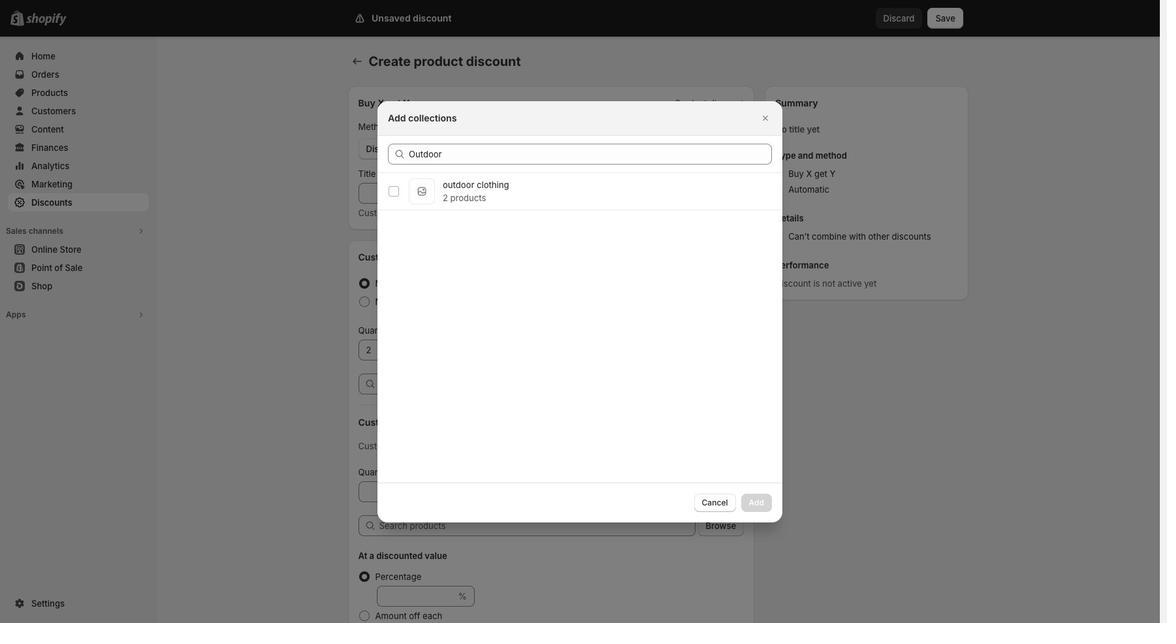 Task type: describe. For each thing, give the bounding box(es) containing it.
shopify image
[[26, 13, 67, 26]]



Task type: vqa. For each thing, say whether or not it's contained in the screenshot.
"Search collections" text box
yes



Task type: locate. For each thing, give the bounding box(es) containing it.
dialog
[[0, 101, 1160, 522]]

Search collections text field
[[409, 143, 772, 164]]



